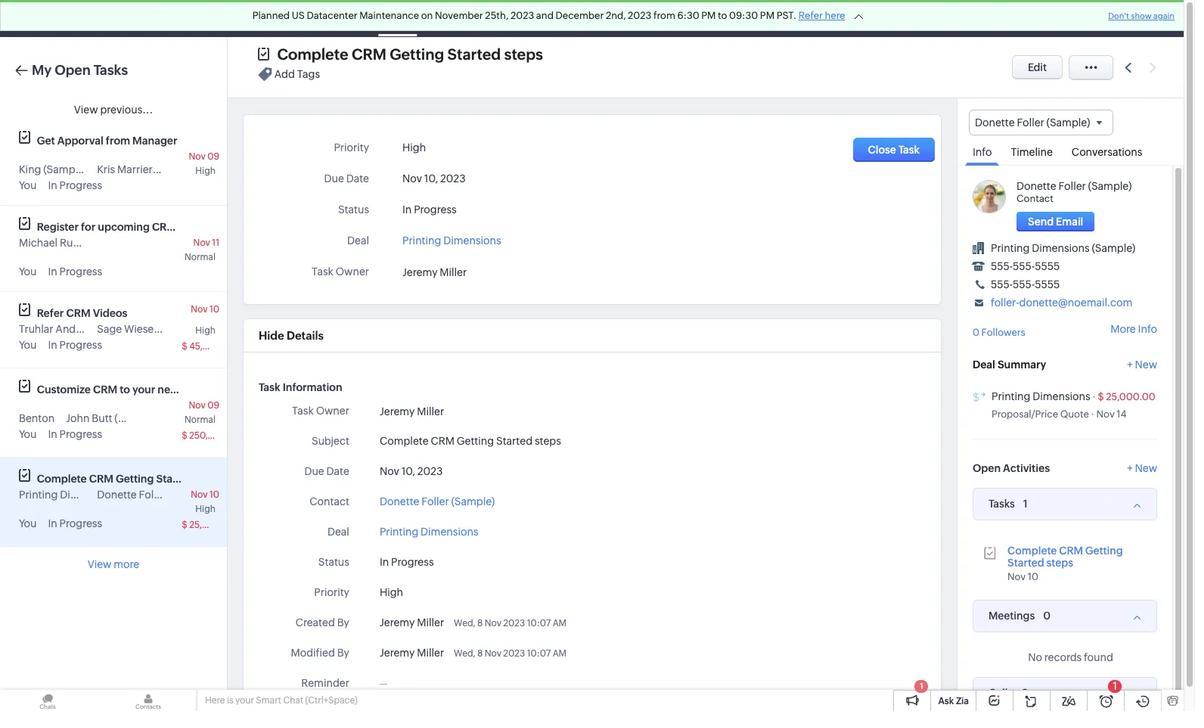 Task type: vqa. For each thing, say whether or not it's contained in the screenshot.
DEALS
yes



Task type: describe. For each thing, give the bounding box(es) containing it.
followers
[[982, 327, 1026, 338]]

quote
[[1061, 408, 1090, 420]]

reminder
[[301, 677, 350, 689]]

0 vertical spatial 10
[[210, 304, 219, 315]]

0 vertical spatial complete crm getting started steps nov 10
[[37, 473, 223, 500]]

no records found
[[1029, 651, 1114, 663]]

accounts link
[[250, 0, 321, 37]]

profile element
[[1107, 0, 1150, 37]]

1 horizontal spatial info
[[1139, 323, 1158, 336]]

1 vertical spatial complete crm getting started steps nov 10
[[1008, 545, 1124, 582]]

crm inside register for upcoming crm webinars nov 11
[[152, 221, 176, 233]]

services
[[616, 12, 658, 25]]

enterprise-trial upgrade
[[827, 7, 896, 30]]

1 vertical spatial printing dimensions
[[19, 489, 118, 501]]

information
[[283, 381, 342, 394]]

john
[[66, 412, 90, 425]]

printing dimensions · $ 25,000.00 proposal/price quote · nov 14
[[992, 390, 1156, 420]]

task information
[[259, 381, 342, 394]]

timeline
[[1011, 146, 1053, 158]]

previous...
[[100, 104, 153, 116]]

by for modified by
[[337, 647, 350, 659]]

add
[[275, 68, 295, 80]]

progress for register for upcoming crm webinars
[[59, 266, 102, 278]]

smart
[[256, 695, 281, 706]]

nov 10
[[191, 304, 219, 315]]

us
[[292, 10, 305, 21]]

0 horizontal spatial calls
[[505, 12, 529, 25]]

1 vertical spatial contact
[[310, 496, 350, 508]]

25th,
[[485, 10, 509, 21]]

planned
[[253, 10, 290, 21]]

0 for meetings
[[1044, 610, 1051, 622]]

8 for created by
[[477, 618, 483, 629]]

ruta
[[60, 237, 82, 249]]

in for register for upcoming crm webinars
[[48, 266, 57, 278]]

2 vertical spatial deal
[[328, 526, 350, 538]]

don't show again
[[1109, 11, 1175, 20]]

$ 25,000.00
[[182, 520, 235, 531]]

10:07 for created by
[[527, 618, 551, 629]]

maintenance
[[360, 10, 419, 21]]

1 vertical spatial deal
[[973, 358, 996, 371]]

donette inside donette foller (sample) contact
[[1017, 180, 1057, 192]]

progress for get apporval from manager
[[59, 179, 102, 191]]

2 truhlar from the left
[[78, 323, 112, 335]]

michael
[[19, 237, 58, 249]]

needs
[[158, 384, 189, 396]]

here is your smart chat (ctrl+space)
[[205, 695, 358, 706]]

kris
[[97, 163, 115, 176]]

previous record image
[[1125, 62, 1132, 72]]

videos
[[93, 307, 127, 319]]

enterprise-
[[827, 7, 877, 18]]

edit button
[[1013, 55, 1063, 79]]

task inside close task link
[[899, 144, 920, 156]]

foller-donette@noemail.com link
[[991, 297, 1133, 309]]

more info
[[1111, 323, 1158, 336]]

november
[[435, 10, 483, 21]]

0 vertical spatial printing dimensions link
[[403, 230, 501, 247]]

add tags
[[275, 68, 320, 80]]

don't show again link
[[1109, 11, 1175, 20]]

1 horizontal spatial 10,
[[424, 173, 438, 185]]

2 5555 from the top
[[1035, 279, 1060, 291]]

don't
[[1109, 11, 1130, 20]]

summary
[[998, 358, 1047, 371]]

printing dimensions (sample)
[[991, 242, 1136, 254]]

butt
[[92, 412, 112, 425]]

2 + new from the top
[[1128, 462, 1158, 474]]

planned us datacenter maintenance on november 25th, 2023 and december 2nd, 2023 from 6:30 pm to 09:30 pm pst. refer here
[[253, 10, 846, 21]]

1 + from the top
[[1128, 358, 1133, 371]]

0 horizontal spatial meetings
[[435, 12, 481, 25]]

my
[[32, 62, 52, 78]]

foller-donette@noemail.com
[[991, 297, 1133, 309]]

chat
[[283, 695, 304, 706]]

printing dimensions (sample) link
[[991, 242, 1136, 254]]

view for view previous...
[[74, 104, 98, 116]]

wed, 8 nov 2023 10:07 am for modified by
[[454, 649, 567, 659]]

in for refer crm videos
[[48, 339, 57, 351]]

in progress for refer crm videos
[[48, 339, 102, 351]]

customize crm to your needs nov 09
[[37, 384, 219, 411]]

dimensions inside printing dimensions · $ 25,000.00 proposal/price quote · nov 14
[[1033, 390, 1091, 402]]

1 vertical spatial nov 10, 2023
[[380, 465, 443, 478]]

0 horizontal spatial donette foller (sample) link
[[380, 494, 495, 510]]

0 vertical spatial due
[[324, 173, 344, 185]]

1 vertical spatial calls
[[989, 687, 1013, 699]]

chats image
[[0, 690, 95, 711]]

in progress for complete crm getting started steps
[[48, 518, 102, 530]]

45,000.00
[[189, 341, 236, 352]]

2 vertical spatial printing dimensions
[[380, 526, 479, 538]]

0 vertical spatial complete crm getting started steps
[[277, 45, 543, 63]]

1 vertical spatial 10
[[210, 490, 219, 500]]

am for modified by
[[553, 649, 567, 659]]

0 followers
[[973, 327, 1026, 338]]

0 vertical spatial printing dimensions
[[403, 235, 501, 247]]

december
[[556, 10, 604, 21]]

on
[[421, 10, 433, 21]]

1 horizontal spatial to
[[718, 10, 728, 21]]

open activities
[[973, 462, 1050, 474]]

1 new from the top
[[1136, 358, 1158, 371]]

hide
[[259, 329, 284, 342]]

1 horizontal spatial 1
[[1024, 498, 1028, 510]]

in for complete crm getting started steps
[[48, 518, 57, 530]]

(sample) inside 'link'
[[451, 496, 495, 508]]

complete crm getting started steps link
[[1008, 545, 1124, 569]]

proposal/price
[[992, 408, 1059, 420]]

ask
[[939, 696, 955, 707]]

1 vertical spatial due
[[305, 465, 324, 478]]

2 normal from the top
[[185, 415, 216, 425]]

1 vertical spatial task owner
[[292, 405, 350, 417]]

$ 45,000.00
[[182, 341, 236, 352]]

modified by
[[291, 647, 350, 659]]

1 horizontal spatial donette foller (sample) link
[[1017, 180, 1132, 192]]

wed, for created by
[[454, 618, 476, 629]]

0 vertical spatial from
[[654, 10, 676, 21]]

wed, for modified by
[[454, 649, 476, 659]]

progress for refer crm videos
[[59, 339, 102, 351]]

progress for customize crm to your needs
[[59, 428, 102, 440]]

0 vertical spatial priority
[[334, 142, 369, 154]]

task left information
[[259, 381, 280, 394]]

1 vertical spatial status
[[318, 556, 350, 568]]

(ctrl+space)
[[305, 695, 358, 706]]

14
[[1117, 408, 1127, 420]]

marrier
[[117, 163, 153, 176]]

donette@noemail.com
[[1020, 297, 1133, 309]]

tags
[[297, 68, 320, 80]]

register
[[37, 221, 79, 233]]

1 vertical spatial date
[[327, 465, 350, 478]]

more info link
[[1111, 323, 1158, 336]]

attys
[[115, 323, 140, 335]]

nov inside printing dimensions · $ 25,000.00 proposal/price quote · nov 14
[[1097, 408, 1115, 420]]

for
[[81, 221, 96, 233]]

0 horizontal spatial tasks
[[94, 62, 128, 78]]

manager
[[133, 135, 177, 147]]

2 new from the top
[[1136, 462, 1158, 474]]

you for get
[[19, 179, 37, 191]]

1 vertical spatial open
[[973, 462, 1001, 474]]

11
[[212, 238, 219, 248]]

marketplace element
[[1046, 0, 1077, 37]]

tasks link
[[372, 0, 423, 37]]

ask zia
[[939, 696, 969, 707]]

2 pm from the left
[[760, 10, 775, 21]]

nov inside get apporval from manager nov 09
[[189, 151, 206, 162]]

8 for modified by
[[477, 649, 483, 659]]

1 vertical spatial priority
[[314, 587, 350, 599]]

1 vertical spatial ·
[[1092, 408, 1095, 420]]

signals image
[[986, 0, 1015, 37]]

contacts image
[[101, 690, 196, 711]]

reports
[[553, 12, 592, 25]]

$ 250,000.00
[[182, 431, 241, 441]]

0 horizontal spatial 10,
[[402, 465, 415, 478]]

0 for calls
[[1022, 687, 1029, 699]]

view more
[[88, 559, 139, 571]]

donette foller (sample) inside field
[[975, 117, 1091, 129]]

and
[[536, 10, 554, 21]]

sage
[[97, 323, 122, 335]]

0 vertical spatial deal
[[347, 235, 369, 247]]

1 vertical spatial printing dimensions link
[[992, 390, 1091, 402]]

my open tasks
[[32, 62, 128, 78]]

show
[[1132, 11, 1152, 20]]

(sample) inside the michael ruta (sample) normal
[[85, 237, 128, 249]]

in progress for customize crm to your needs
[[48, 428, 102, 440]]

nov inside customize crm to your needs nov 09
[[189, 400, 206, 411]]

crm inside customize crm to your needs nov 09
[[93, 384, 117, 396]]

25,000.00 inside printing dimensions · $ 25,000.00 proposal/price quote · nov 14
[[1107, 391, 1156, 402]]

2 horizontal spatial 1
[[1113, 680, 1118, 692]]

1 5555 from the top
[[1035, 260, 1060, 273]]

deals
[[333, 12, 360, 25]]

webinars
[[179, 221, 226, 233]]

0 vertical spatial due date
[[324, 173, 369, 185]]

0 horizontal spatial donette foller (sample)
[[97, 489, 212, 501]]

michael ruta (sample) normal
[[19, 237, 216, 263]]

high for kris marrier (sample)
[[195, 166, 216, 176]]

search image
[[955, 0, 986, 37]]



Task type: locate. For each thing, give the bounding box(es) containing it.
10 down complete crm getting started steps link
[[1028, 571, 1039, 582]]

0 vertical spatial refer
[[799, 10, 823, 21]]

truhlar left and
[[19, 323, 53, 335]]

high for sage wieser (sample)
[[195, 325, 216, 336]]

in for get apporval from manager
[[48, 179, 57, 191]]

2nd,
[[606, 10, 626, 21]]

calls left and at the left top of page
[[505, 12, 529, 25]]

5 you from the top
[[19, 518, 37, 530]]

1 horizontal spatial complete crm getting started steps nov 10
[[1008, 545, 1124, 582]]

1 vertical spatial info
[[1139, 323, 1158, 336]]

1 horizontal spatial donette foller (sample)
[[380, 496, 495, 508]]

services link
[[604, 0, 670, 37]]

09:30
[[730, 10, 758, 21]]

1 vertical spatial tasks
[[94, 62, 128, 78]]

reports link
[[541, 0, 604, 37]]

0 vertical spatial wed,
[[454, 618, 476, 629]]

task right close
[[899, 144, 920, 156]]

from left the 6:30 at the top of the page
[[654, 10, 676, 21]]

0 horizontal spatial from
[[106, 135, 130, 147]]

10 up $ 25,000.00 on the left bottom of page
[[210, 490, 219, 500]]

view up apporval
[[74, 104, 98, 116]]

0 vertical spatial am
[[553, 618, 567, 629]]

upcoming
[[98, 221, 150, 233]]

started
[[448, 45, 501, 63], [496, 435, 533, 447], [156, 473, 194, 485], [1008, 557, 1045, 569]]

open left activities
[[973, 462, 1001, 474]]

normal down 11
[[185, 252, 216, 263]]

jeremy
[[403, 267, 438, 279], [380, 406, 415, 418], [380, 617, 415, 629], [380, 647, 415, 659]]

0 up records
[[1044, 610, 1051, 622]]

10:07 for modified by
[[527, 649, 551, 659]]

benton
[[19, 412, 55, 425]]

close
[[868, 144, 897, 156]]

1 vertical spatial from
[[106, 135, 130, 147]]

1 vertical spatial 09
[[208, 400, 219, 411]]

2 10:07 from the top
[[527, 649, 551, 659]]

0 vertical spatial normal
[[185, 252, 216, 263]]

more
[[1111, 323, 1136, 336]]

again
[[1154, 11, 1175, 20]]

0 vertical spatial view
[[74, 104, 98, 116]]

complete crm getting started steps nov 10
[[37, 473, 223, 500], [1008, 545, 1124, 582]]

1 + new from the top
[[1128, 358, 1158, 371]]

1 vertical spatial refer
[[37, 307, 64, 319]]

0 vertical spatial 555-555-5555
[[991, 260, 1060, 273]]

to inside customize crm to your needs nov 09
[[120, 384, 130, 396]]

10 up 45,000.00
[[210, 304, 219, 315]]

wed,
[[454, 618, 476, 629], [454, 649, 476, 659]]

1 vertical spatial due date
[[305, 465, 350, 478]]

pst.
[[777, 10, 797, 21]]

open
[[55, 62, 91, 78], [973, 462, 1001, 474]]

your inside customize crm to your needs nov 09
[[132, 384, 155, 396]]

0 vertical spatial 25,000.00
[[1107, 391, 1156, 402]]

open right my
[[55, 62, 91, 78]]

0 vertical spatial owner
[[336, 266, 369, 278]]

2 vertical spatial 0
[[1022, 687, 1029, 699]]

$ inside printing dimensions · $ 25,000.00 proposal/price quote · nov 14
[[1098, 391, 1105, 402]]

task up the details
[[312, 266, 334, 278]]

09 inside customize crm to your needs nov 09
[[208, 400, 219, 411]]

and
[[55, 323, 76, 335]]

pm right the 6:30 at the top of the page
[[702, 10, 716, 21]]

here
[[825, 10, 846, 21]]

1 vertical spatial 10,
[[402, 465, 415, 478]]

1 horizontal spatial truhlar
[[78, 323, 112, 335]]

555-555-5555
[[991, 260, 1060, 273], [991, 279, 1060, 291]]

1 horizontal spatial tasks
[[384, 12, 411, 25]]

donette inside 'link'
[[380, 496, 420, 508]]

(sample) inside field
[[1047, 117, 1091, 129]]

donette inside field
[[975, 117, 1015, 129]]

in progress for get apporval from manager
[[48, 179, 102, 191]]

info link
[[966, 136, 1000, 166]]

1 vertical spatial 0
[[1044, 610, 1051, 622]]

1 horizontal spatial meetings
[[989, 610, 1036, 622]]

1 8 from the top
[[477, 618, 483, 629]]

status
[[338, 204, 369, 216], [318, 556, 350, 568]]

1 wed, from the top
[[454, 618, 476, 629]]

$ for customize crm to your needs
[[182, 431, 187, 441]]

tasks down open activities
[[989, 498, 1015, 510]]

1 vertical spatial owner
[[316, 405, 350, 417]]

contact down the subject
[[310, 496, 350, 508]]

1 vertical spatial normal
[[185, 415, 216, 425]]

0 horizontal spatial refer
[[37, 307, 64, 319]]

0 horizontal spatial info
[[973, 146, 992, 158]]

deal summary
[[973, 358, 1047, 371]]

close task
[[868, 144, 920, 156]]

pm
[[702, 10, 716, 21], [760, 10, 775, 21]]

you for register
[[19, 266, 37, 278]]

0 vertical spatial nov 10, 2023
[[403, 173, 466, 185]]

truhlar
[[19, 323, 53, 335], [78, 323, 112, 335]]

contact inside donette foller (sample) contact
[[1017, 193, 1054, 204]]

by right modified
[[337, 647, 350, 659]]

1 vertical spatial am
[[553, 649, 567, 659]]

1 horizontal spatial contact
[[1017, 193, 1054, 204]]

printing inside printing dimensions · $ 25,000.00 proposal/price quote · nov 14
[[992, 390, 1031, 402]]

hide details
[[259, 329, 324, 342]]

1 you from the top
[[19, 179, 37, 191]]

getting
[[390, 45, 444, 63], [457, 435, 494, 447], [116, 473, 154, 485], [1086, 545, 1124, 557]]

1 wed, 8 nov 2023 10:07 am from the top
[[454, 618, 567, 629]]

1 horizontal spatial pm
[[760, 10, 775, 21]]

projects
[[682, 12, 722, 25]]

normal inside the michael ruta (sample) normal
[[185, 252, 216, 263]]

you for customize
[[19, 428, 37, 440]]

2 horizontal spatial tasks
[[989, 498, 1015, 510]]

5555 down printing dimensions (sample) link
[[1035, 260, 1060, 273]]

0 vertical spatial your
[[132, 384, 155, 396]]

here
[[205, 695, 225, 706]]

view for view more
[[88, 559, 112, 571]]

0 vertical spatial task owner
[[312, 266, 369, 278]]

0 vertical spatial +
[[1128, 358, 1133, 371]]

2 8 from the top
[[477, 649, 483, 659]]

(sample) inside donette foller (sample) contact
[[1089, 180, 1132, 192]]

task down 'task information'
[[292, 405, 314, 417]]

foller inside donette foller (sample) contact
[[1059, 180, 1087, 192]]

calls right zia
[[989, 687, 1013, 699]]

0 horizontal spatial contact
[[310, 496, 350, 508]]

calls
[[505, 12, 529, 25], [989, 687, 1013, 699]]

0 left followers
[[973, 327, 980, 338]]

next record image
[[1150, 62, 1160, 72]]

your left needs
[[132, 384, 155, 396]]

1 by from the top
[[337, 617, 350, 629]]

refer up and
[[37, 307, 64, 319]]

1 09 from the top
[[208, 151, 219, 162]]

in
[[48, 179, 57, 191], [403, 204, 412, 216], [48, 266, 57, 278], [48, 339, 57, 351], [48, 428, 57, 440], [48, 518, 57, 530], [380, 556, 389, 568]]

nov inside register for upcoming crm webinars nov 11
[[193, 238, 210, 248]]

1 normal from the top
[[185, 252, 216, 263]]

task owner up the details
[[312, 266, 369, 278]]

0 vertical spatial wed, 8 nov 2023 10:07 am
[[454, 618, 567, 629]]

due
[[324, 173, 344, 185], [305, 465, 324, 478]]

owner
[[336, 266, 369, 278], [316, 405, 350, 417]]

am
[[553, 618, 567, 629], [553, 649, 567, 659]]

get apporval from manager nov 09
[[37, 135, 219, 162]]

details
[[287, 329, 324, 342]]

0 vertical spatial 0
[[973, 327, 980, 338]]

2 wed, 8 nov 2023 10:07 am from the top
[[454, 649, 567, 659]]

activities
[[1004, 462, 1050, 474]]

to left 09:30 on the right
[[718, 10, 728, 21]]

customize
[[37, 384, 91, 396]]

0 vertical spatial 10:07
[[527, 618, 551, 629]]

0 horizontal spatial truhlar
[[19, 323, 53, 335]]

0 vertical spatial donette foller (sample) link
[[1017, 180, 1132, 192]]

+ new link
[[1128, 358, 1158, 378]]

crm link
[[12, 11, 67, 26]]

1 horizontal spatial open
[[973, 462, 1001, 474]]

profile image
[[1116, 6, 1140, 31]]

0 horizontal spatial 25,000.00
[[189, 520, 235, 531]]

nov 10, 2023
[[403, 173, 466, 185], [380, 465, 443, 478]]

calls link
[[493, 0, 541, 37]]

1 pm from the left
[[702, 10, 716, 21]]

from inside get apporval from manager nov 09
[[106, 135, 130, 147]]

donette
[[975, 117, 1015, 129], [1017, 180, 1057, 192], [97, 489, 137, 501], [380, 496, 420, 508]]

2 vertical spatial tasks
[[989, 498, 1015, 510]]

hide details link
[[259, 329, 324, 342]]

get
[[37, 135, 55, 147]]

0 vertical spatial calls
[[505, 12, 529, 25]]

1 am from the top
[[553, 618, 567, 629]]

0 horizontal spatial open
[[55, 62, 91, 78]]

0 vertical spatial 5555
[[1035, 260, 1060, 273]]

2 by from the top
[[337, 647, 350, 659]]

refer right pst.
[[799, 10, 823, 21]]

None button
[[1017, 212, 1095, 232]]

meetings link
[[423, 0, 493, 37]]

subject
[[312, 435, 350, 447]]

2 you from the top
[[19, 266, 37, 278]]

sage wieser (sample)
[[97, 323, 204, 335]]

jeremy miller
[[403, 267, 467, 279], [380, 406, 444, 418], [380, 617, 444, 629], [380, 647, 444, 659]]

setup element
[[1077, 0, 1107, 37]]

created by
[[296, 617, 350, 629]]

view previous...
[[74, 104, 153, 116]]

25,000.00
[[1107, 391, 1156, 402], [189, 520, 235, 531]]

donette foller (sample)
[[975, 117, 1091, 129], [97, 489, 212, 501], [380, 496, 495, 508]]

contact
[[1017, 193, 1054, 204], [310, 496, 350, 508]]

normal
[[185, 252, 216, 263], [185, 415, 216, 425]]

by
[[337, 617, 350, 629], [337, 647, 350, 659]]

1 vertical spatial your
[[235, 695, 254, 706]]

2 vertical spatial printing dimensions link
[[380, 524, 479, 540]]

$ for refer crm videos
[[182, 341, 187, 352]]

refer crm videos
[[37, 307, 127, 319]]

truhlar and truhlar attys
[[19, 323, 140, 335]]

1 vertical spatial meetings
[[989, 610, 1036, 622]]

0
[[973, 327, 980, 338], [1044, 610, 1051, 622], [1022, 687, 1029, 699]]

09 inside get apporval from manager nov 09
[[208, 151, 219, 162]]

due date
[[324, 173, 369, 185], [305, 465, 350, 478]]

tasks
[[384, 12, 411, 25], [94, 62, 128, 78], [989, 498, 1015, 510]]

meetings right the "on"
[[435, 12, 481, 25]]

250,000.00
[[189, 431, 241, 441]]

0 vertical spatial by
[[337, 617, 350, 629]]

nov
[[189, 151, 206, 162], [403, 173, 422, 185], [193, 238, 210, 248], [191, 304, 208, 315], [189, 400, 206, 411], [1097, 408, 1115, 420], [380, 465, 399, 478], [191, 490, 208, 500], [1008, 571, 1026, 582], [485, 618, 502, 629], [485, 649, 502, 659]]

info right more
[[1139, 323, 1158, 336]]

tasks up view previous...
[[94, 62, 128, 78]]

0 horizontal spatial your
[[132, 384, 155, 396]]

task owner down information
[[292, 405, 350, 417]]

0 horizontal spatial complete crm getting started steps nov 10
[[37, 473, 223, 500]]

by right created
[[337, 617, 350, 629]]

meetings up no
[[989, 610, 1036, 622]]

2 vertical spatial 10
[[1028, 571, 1039, 582]]

from up 'kris'
[[106, 135, 130, 147]]

1 horizontal spatial 25,000.00
[[1107, 391, 1156, 402]]

high for donette foller (sample)
[[195, 504, 216, 515]]

apporval
[[57, 135, 104, 147]]

1 horizontal spatial calls
[[989, 687, 1013, 699]]

normal up $ 250,000.00
[[185, 415, 216, 425]]

0 down no
[[1022, 687, 1029, 699]]

by for created by
[[337, 617, 350, 629]]

priority
[[334, 142, 369, 154], [314, 587, 350, 599]]

3 you from the top
[[19, 339, 37, 351]]

printing dimensions link
[[403, 230, 501, 247], [992, 390, 1091, 402], [380, 524, 479, 540]]

0 vertical spatial meetings
[[435, 12, 481, 25]]

4 you from the top
[[19, 428, 37, 440]]

in for customize crm to your needs
[[48, 428, 57, 440]]

create menu image
[[918, 0, 955, 37]]

1 truhlar from the left
[[19, 323, 53, 335]]

info left timeline
[[973, 146, 992, 158]]

0 vertical spatial 8
[[477, 618, 483, 629]]

09 up "webinars"
[[208, 151, 219, 162]]

09 up 250,000.00
[[208, 400, 219, 411]]

0 vertical spatial new
[[1136, 358, 1158, 371]]

wed, 8 nov 2023 10:07 am
[[454, 618, 567, 629], [454, 649, 567, 659]]

kris marrier (sample)
[[97, 163, 199, 176]]

task
[[899, 144, 920, 156], [312, 266, 334, 278], [259, 381, 280, 394], [292, 405, 314, 417]]

foller inside field
[[1017, 117, 1045, 129]]

2 wed, from the top
[[454, 649, 476, 659]]

tasks left the "on"
[[384, 12, 411, 25]]

1 vertical spatial new
[[1136, 462, 1158, 474]]

0 horizontal spatial 1
[[920, 682, 924, 691]]

donette foller (sample) link
[[1017, 180, 1132, 192], [380, 494, 495, 510]]

view left more on the bottom left
[[88, 559, 112, 571]]

0 vertical spatial date
[[346, 173, 369, 185]]

0 vertical spatial status
[[338, 204, 369, 216]]

modified
[[291, 647, 335, 659]]

progress for complete crm getting started steps
[[59, 518, 102, 530]]

upgrade
[[840, 19, 883, 30]]

1 vertical spatial complete crm getting started steps
[[380, 435, 561, 447]]

2 horizontal spatial donette foller (sample)
[[975, 117, 1091, 129]]

to up john butt (sample)
[[120, 384, 130, 396]]

to
[[718, 10, 728, 21], [120, 384, 130, 396]]

2 555-555-5555 from the top
[[991, 279, 1060, 291]]

2 am from the top
[[553, 649, 567, 659]]

1 vertical spatial by
[[337, 647, 350, 659]]

0 vertical spatial tasks
[[384, 12, 411, 25]]

1 10:07 from the top
[[527, 618, 551, 629]]

wed, 8 nov 2023 10:07 am for created by
[[454, 618, 567, 629]]

1 555-555-5555 from the top
[[991, 260, 1060, 273]]

0 vertical spatial info
[[973, 146, 992, 158]]

1 vertical spatial wed,
[[454, 649, 476, 659]]

5555 up foller-donette@noemail.com link
[[1035, 279, 1060, 291]]

contact down timeline
[[1017, 193, 1054, 204]]

0 horizontal spatial to
[[120, 384, 130, 396]]

truhlar down refer crm videos on the left of the page
[[78, 323, 112, 335]]

in progress for register for upcoming crm webinars
[[48, 266, 102, 278]]

0 horizontal spatial 0
[[973, 327, 980, 338]]

you
[[19, 179, 37, 191], [19, 266, 37, 278], [19, 339, 37, 351], [19, 428, 37, 440], [19, 518, 37, 530]]

2 + from the top
[[1128, 462, 1133, 474]]

Donette Foller (Sample) field
[[969, 110, 1114, 136]]

$ for complete crm getting started steps
[[182, 520, 187, 531]]

10,
[[424, 173, 438, 185], [402, 465, 415, 478]]

1 vertical spatial view
[[88, 559, 112, 571]]

0 vertical spatial open
[[55, 62, 91, 78]]

your right is
[[235, 695, 254, 706]]

pm left pst.
[[760, 10, 775, 21]]

you for complete
[[19, 518, 37, 530]]

2 09 from the top
[[208, 400, 219, 411]]

created
[[296, 617, 335, 629]]

am for created by
[[553, 618, 567, 629]]

0 vertical spatial ·
[[1093, 391, 1096, 402]]

dimensions
[[444, 235, 501, 247], [1032, 242, 1090, 254], [1033, 390, 1091, 402], [60, 489, 118, 501], [421, 526, 479, 538]]



